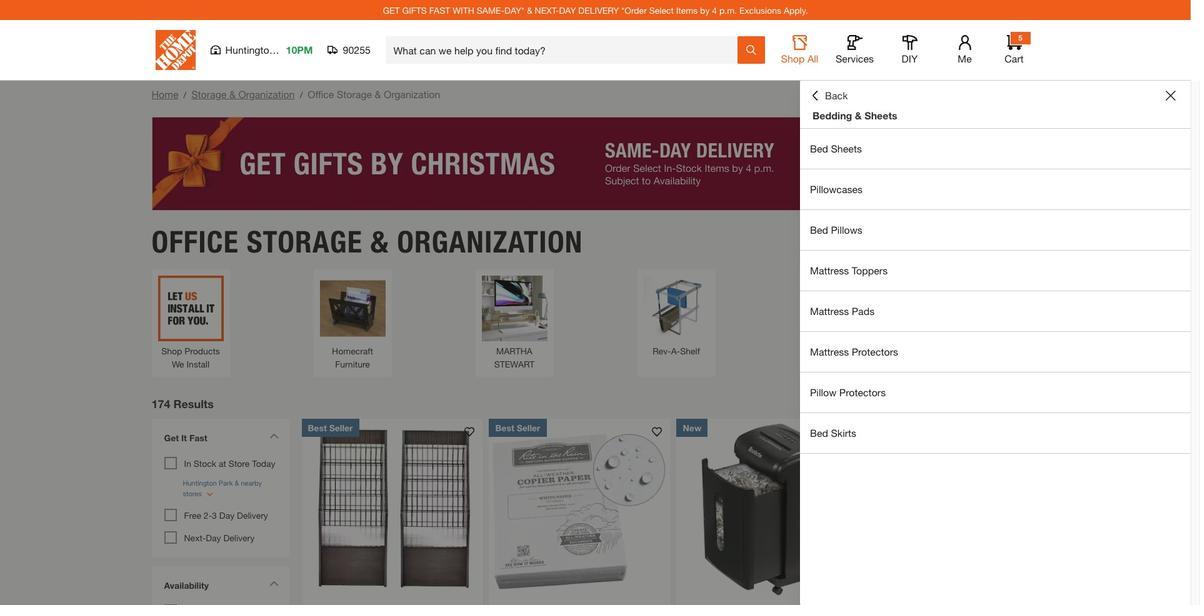 Task type: describe. For each thing, give the bounding box(es) containing it.
in stock at store today
[[184, 458, 275, 469]]

174
[[152, 397, 170, 411]]

pillow
[[811, 387, 837, 398]]

bed for bed sheets
[[811, 143, 829, 154]]

items
[[677, 5, 698, 15]]

availability
[[164, 580, 209, 591]]

get it fast link
[[158, 425, 283, 454]]

protectors for pillow protectors
[[840, 387, 886, 398]]

5
[[1019, 33, 1023, 43]]

wooden free standing 6-tier display literature brochure magazine rack in black (2-pack) image
[[302, 419, 483, 600]]

pillowcases
[[811, 183, 863, 195]]

bed for bed pillows
[[811, 224, 829, 236]]

cx8 crosscut shredder image
[[865, 419, 1046, 600]]

gifts
[[402, 5, 427, 15]]

bed sheets link
[[801, 129, 1191, 169]]

we
[[172, 359, 184, 369]]

new
[[683, 422, 702, 433]]

shop products we install link
[[158, 276, 224, 371]]

pillows
[[831, 224, 863, 236]]

free
[[184, 510, 201, 521]]

rev a shelf image
[[644, 276, 710, 341]]

1 vertical spatial office
[[152, 224, 239, 260]]

10pm
[[286, 44, 313, 56]]

wall mounted image
[[806, 276, 872, 341]]

90255 button
[[328, 44, 371, 56]]

at
[[219, 458, 226, 469]]

martha stewart
[[494, 346, 535, 369]]

pillow protectors
[[811, 387, 886, 398]]

in stock at store today link
[[184, 458, 275, 469]]

shop for shop products we install
[[161, 346, 182, 356]]

exclusions
[[740, 5, 782, 15]]

drawer close image
[[1166, 91, 1176, 101]]

office storage & organization
[[152, 224, 583, 260]]

a-
[[671, 346, 681, 356]]

delivery
[[579, 5, 619, 15]]

sponsored banner image
[[152, 117, 1040, 211]]

martha stewart image
[[482, 276, 548, 341]]

*order
[[622, 5, 647, 15]]

0 vertical spatial office
[[308, 88, 334, 100]]

home link
[[152, 88, 179, 100]]

huntington
[[225, 44, 275, 56]]

cart
[[1005, 53, 1024, 64]]

bedding
[[813, 109, 853, 121]]

store
[[229, 458, 250, 469]]

174 results
[[152, 397, 214, 411]]

90255
[[343, 44, 371, 56]]

shop all
[[781, 53, 819, 64]]

wall
[[812, 346, 828, 356]]

availability link
[[158, 573, 283, 601]]

shop products we install
[[161, 346, 220, 369]]

bed pillows link
[[801, 210, 1191, 250]]

0 vertical spatial delivery
[[237, 510, 268, 521]]

cart 5
[[1005, 33, 1024, 64]]

day*
[[505, 5, 525, 15]]

homecraft furniture image
[[320, 276, 386, 341]]

4
[[713, 5, 717, 15]]

free 2-3 day delivery link
[[184, 510, 268, 521]]

best for all-weather 8-1/2 in. x 11 in. 20 lbs. bulk copier paper, white (500-sheet pack) image
[[496, 422, 515, 433]]

me
[[958, 53, 972, 64]]

back button
[[811, 89, 848, 102]]

mattress for mattress protectors
[[811, 346, 849, 358]]

mattress for mattress toppers
[[811, 265, 849, 276]]

by
[[701, 5, 710, 15]]

all
[[808, 53, 819, 64]]

seller for all-weather 8-1/2 in. x 11 in. 20 lbs. bulk copier paper, white (500-sheet pack) image
[[517, 422, 541, 433]]

get
[[164, 432, 179, 443]]

homecraft
[[332, 346, 373, 356]]

stock
[[194, 458, 216, 469]]

all-weather 8-1/2 in. x 11 in. 20 lbs. bulk copier paper, white (500-sheet pack) image
[[489, 419, 671, 600]]

furniture
[[335, 359, 370, 369]]

protectors for mattress protectors
[[852, 346, 899, 358]]

0 vertical spatial day
[[219, 510, 235, 521]]

skirts
[[831, 427, 857, 439]]



Task type: vqa. For each thing, say whether or not it's contained in the screenshot.
of
no



Task type: locate. For each thing, give the bounding box(es) containing it.
with
[[453, 5, 475, 15]]

mattress toppers link
[[801, 251, 1191, 291]]

0 vertical spatial shop
[[781, 53, 805, 64]]

1 bed from the top
[[811, 143, 829, 154]]

/ right home
[[184, 89, 186, 100]]

best for wooden free standing 6-tier display literature brochure magazine rack in black (2-pack) image
[[308, 422, 327, 433]]

today
[[252, 458, 275, 469]]

1 vertical spatial sheets
[[831, 143, 862, 154]]

get gifts fast with same-day* & next-day delivery *order select items by 4 p.m. exclusions apply.
[[383, 5, 808, 15]]

bed left pillows at the right top
[[811, 224, 829, 236]]

mattress pads link
[[801, 291, 1191, 331]]

free 2-3 day delivery
[[184, 510, 268, 521]]

shop left 'all'
[[781, 53, 805, 64]]

shop inside shop products we install
[[161, 346, 182, 356]]

1 best seller from the left
[[308, 422, 353, 433]]

day
[[559, 5, 576, 15]]

1 horizontal spatial seller
[[517, 422, 541, 433]]

1 best from the left
[[308, 422, 327, 433]]

get
[[383, 5, 400, 15]]

me button
[[945, 35, 985, 65]]

mattress for mattress pads
[[811, 305, 849, 317]]

shelf
[[681, 346, 700, 356]]

2 seller from the left
[[517, 422, 541, 433]]

fast
[[189, 432, 207, 443]]

mattress protectors
[[811, 346, 899, 358]]

mattress pads
[[811, 305, 875, 317]]

1 vertical spatial protectors
[[840, 387, 886, 398]]

1 / from the left
[[184, 89, 186, 100]]

seller for wooden free standing 6-tier display literature brochure magazine rack in black (2-pack) image
[[329, 422, 353, 433]]

1 horizontal spatial shop
[[781, 53, 805, 64]]

martha
[[497, 346, 533, 356]]

1 mattress from the top
[[811, 265, 849, 276]]

feedback link image
[[1184, 211, 1201, 279]]

0 vertical spatial sheets
[[865, 109, 898, 121]]

shop products we install image
[[158, 276, 224, 341]]

2 vertical spatial bed
[[811, 427, 829, 439]]

shop up we
[[161, 346, 182, 356]]

next-day delivery link
[[184, 533, 255, 543]]

mounted
[[831, 346, 866, 356]]

bed for bed skirts
[[811, 427, 829, 439]]

2 / from the left
[[300, 89, 303, 100]]

shop inside button
[[781, 53, 805, 64]]

wall mounted
[[812, 346, 866, 356]]

seller
[[329, 422, 353, 433], [517, 422, 541, 433]]

results
[[174, 397, 214, 411]]

bed skirts link
[[801, 413, 1191, 453]]

0 horizontal spatial best seller
[[308, 422, 353, 433]]

3 bed from the top
[[811, 427, 829, 439]]

3
[[212, 510, 217, 521]]

0 horizontal spatial /
[[184, 89, 186, 100]]

0 horizontal spatial seller
[[329, 422, 353, 433]]

storage & organization link
[[191, 88, 295, 100]]

diy
[[902, 53, 918, 64]]

menu containing bed sheets
[[801, 129, 1191, 454]]

1 horizontal spatial office
[[308, 88, 334, 100]]

0 horizontal spatial best
[[308, 422, 327, 433]]

0 vertical spatial mattress
[[811, 265, 849, 276]]

services
[[836, 53, 874, 64]]

1 horizontal spatial sheets
[[865, 109, 898, 121]]

next-day delivery
[[184, 533, 255, 543]]

mattress inside mattress toppers link
[[811, 265, 849, 276]]

rev-a-shelf
[[653, 346, 700, 356]]

bed skirts
[[811, 427, 857, 439]]

0 horizontal spatial shop
[[161, 346, 182, 356]]

fast
[[430, 5, 450, 15]]

protectors
[[852, 346, 899, 358], [840, 387, 886, 398]]

1 horizontal spatial best
[[496, 422, 515, 433]]

martha stewart link
[[482, 276, 548, 371]]

best seller
[[308, 422, 353, 433], [496, 422, 541, 433]]

home
[[152, 88, 179, 100]]

in
[[184, 458, 191, 469]]

wall mounted link
[[806, 276, 872, 357]]

apply.
[[784, 5, 808, 15]]

back
[[826, 89, 848, 101]]

0 horizontal spatial sheets
[[831, 143, 862, 154]]

best
[[308, 422, 327, 433], [496, 422, 515, 433]]

bed sheets
[[811, 143, 862, 154]]

huntington park
[[225, 44, 298, 56]]

0 horizontal spatial office
[[152, 224, 239, 260]]

/
[[184, 89, 186, 100], [300, 89, 303, 100]]

bed left the skirts
[[811, 427, 829, 439]]

shop
[[781, 53, 805, 64], [161, 346, 182, 356]]

0 vertical spatial protectors
[[852, 346, 899, 358]]

home / storage & organization / office storage & organization
[[152, 88, 440, 100]]

2-
[[204, 510, 212, 521]]

sheets inside "link"
[[831, 143, 862, 154]]

day right 3
[[219, 510, 235, 521]]

best seller for wooden free standing 6-tier display literature brochure magazine rack in black (2-pack) image
[[308, 422, 353, 433]]

pillowcases link
[[801, 169, 1191, 210]]

next-
[[535, 5, 559, 15]]

/ down "10pm"
[[300, 89, 303, 100]]

office
[[308, 88, 334, 100], [152, 224, 239, 260]]

1 horizontal spatial best seller
[[496, 422, 541, 433]]

rev-a-shelf link
[[644, 276, 710, 357]]

park
[[278, 44, 298, 56]]

shop all button
[[780, 35, 820, 65]]

delivery right 3
[[237, 510, 268, 521]]

mattress protectors link
[[801, 332, 1191, 372]]

diy button
[[890, 35, 930, 65]]

1 vertical spatial shop
[[161, 346, 182, 356]]

pillow protectors link
[[801, 373, 1191, 413]]

products
[[185, 346, 220, 356]]

next-
[[184, 533, 206, 543]]

select
[[650, 5, 674, 15]]

day
[[219, 510, 235, 521], [206, 533, 221, 543]]

3 mattress from the top
[[811, 346, 849, 358]]

p.m.
[[720, 5, 737, 15]]

2 bed from the top
[[811, 224, 829, 236]]

bed inside "link"
[[811, 143, 829, 154]]

What can we help you find today? search field
[[394, 37, 737, 63]]

office supplies image
[[968, 276, 1033, 341]]

install
[[187, 359, 210, 369]]

1 vertical spatial mattress
[[811, 305, 849, 317]]

2 vertical spatial mattress
[[811, 346, 849, 358]]

2 best from the left
[[496, 422, 515, 433]]

sheets down bedding & sheets
[[831, 143, 862, 154]]

delivery
[[237, 510, 268, 521], [224, 533, 255, 543]]

homecraft furniture link
[[320, 276, 386, 371]]

0 vertical spatial bed
[[811, 143, 829, 154]]

it
[[181, 432, 187, 443]]

the home depot logo image
[[155, 30, 195, 70]]

services button
[[835, 35, 875, 65]]

30 l/7.9 gal. paper shredder cross cut document shredder for credit card/cd/junk mail shredder for office home image
[[677, 419, 858, 600]]

1 vertical spatial bed
[[811, 224, 829, 236]]

bedding & sheets
[[813, 109, 898, 121]]

day down 3
[[206, 533, 221, 543]]

best seller for all-weather 8-1/2 in. x 11 in. 20 lbs. bulk copier paper, white (500-sheet pack) image
[[496, 422, 541, 433]]

1 horizontal spatial /
[[300, 89, 303, 100]]

2 best seller from the left
[[496, 422, 541, 433]]

1 vertical spatial day
[[206, 533, 221, 543]]

delivery down "free 2-3 day delivery" link
[[224, 533, 255, 543]]

menu
[[801, 129, 1191, 454]]

pads
[[852, 305, 875, 317]]

1 seller from the left
[[329, 422, 353, 433]]

protectors right pillow
[[840, 387, 886, 398]]

sheets right 'bedding'
[[865, 109, 898, 121]]

protectors down pads
[[852, 346, 899, 358]]

mattress inside "mattress protectors" link
[[811, 346, 849, 358]]

rev-
[[653, 346, 671, 356]]

mattress inside mattress pads link
[[811, 305, 849, 317]]

2 mattress from the top
[[811, 305, 849, 317]]

bed down 'bedding'
[[811, 143, 829, 154]]

get it fast
[[164, 432, 207, 443]]

1 vertical spatial delivery
[[224, 533, 255, 543]]

mattress
[[811, 265, 849, 276], [811, 305, 849, 317], [811, 346, 849, 358]]

bed pillows
[[811, 224, 863, 236]]

stewart
[[494, 359, 535, 369]]

shop for shop all
[[781, 53, 805, 64]]



